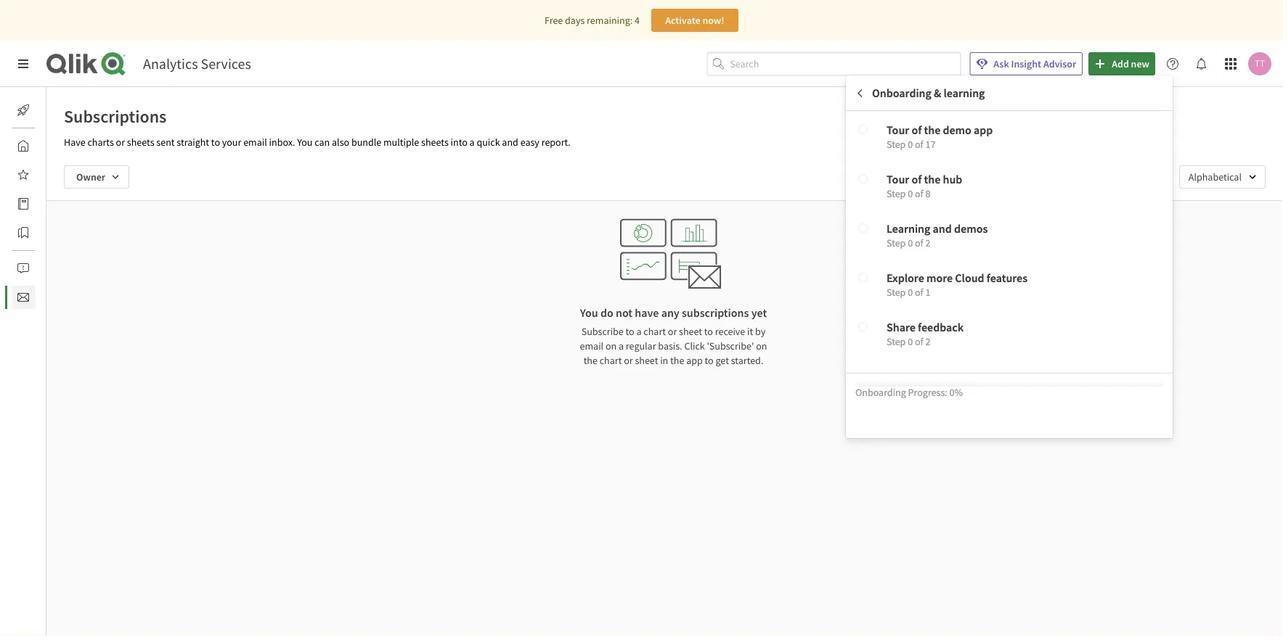 Task type: locate. For each thing, give the bounding box(es) containing it.
1 horizontal spatial and
[[933, 221, 952, 236]]

onboarding left progress:
[[855, 386, 906, 399]]

the up 8
[[924, 172, 940, 187]]

home image
[[17, 140, 29, 152]]

quick
[[477, 136, 500, 149]]

0 vertical spatial 2
[[925, 237, 930, 250]]

have
[[64, 136, 85, 149]]

on down "by"
[[756, 340, 767, 353]]

step down explore in the top of the page
[[887, 286, 906, 299]]

5 0 from the top
[[908, 335, 913, 349]]

step left 8
[[887, 187, 906, 200]]

0 vertical spatial a
[[469, 136, 475, 149]]

&
[[934, 86, 941, 100]]

a up regular
[[636, 325, 642, 338]]

also
[[332, 136, 349, 149]]

1 vertical spatial chart
[[600, 354, 622, 367]]

0 left the 17
[[908, 138, 913, 151]]

share feedback step 0 of 2
[[887, 320, 964, 349]]

to left your
[[211, 136, 220, 149]]

on
[[606, 340, 617, 353], [756, 340, 767, 353]]

step down share
[[887, 335, 906, 349]]

2
[[925, 237, 930, 250], [925, 335, 930, 349]]

1 vertical spatial tour
[[887, 172, 909, 187]]

step down learning
[[887, 237, 906, 250]]

2 vertical spatial a
[[619, 340, 624, 353]]

Alphabetical field
[[1179, 166, 1266, 189]]

sheet down regular
[[635, 354, 658, 367]]

2 inside 'share feedback step 0 of 2'
[[925, 335, 930, 349]]

1 vertical spatial a
[[636, 325, 642, 338]]

you left do
[[580, 306, 598, 320]]

of left hub
[[912, 172, 922, 187]]

your
[[222, 136, 241, 149]]

or right 'charts'
[[116, 136, 125, 149]]

2 tour from the top
[[887, 172, 909, 187]]

advisor
[[1043, 57, 1076, 70]]

add new button
[[1089, 52, 1155, 76]]

1 horizontal spatial sheet
[[679, 325, 702, 338]]

sheet
[[679, 325, 702, 338], [635, 354, 658, 367]]

1 vertical spatial onboarding
[[855, 386, 906, 399]]

or up basis.
[[668, 325, 677, 338]]

tour up learning
[[887, 172, 909, 187]]

1 vertical spatial 2
[[925, 335, 930, 349]]

step inside tour of the demo app step 0 of 17
[[887, 138, 906, 151]]

1 vertical spatial sheet
[[635, 354, 658, 367]]

email
[[243, 136, 267, 149], [580, 340, 604, 353]]

home
[[46, 139, 72, 152]]

demo
[[943, 123, 971, 137]]

to
[[211, 136, 220, 149], [626, 325, 634, 338], [704, 325, 713, 338], [705, 354, 714, 367]]

chart down subscribe
[[600, 354, 622, 367]]

1 vertical spatial you
[[580, 306, 598, 320]]

app right 'demo'
[[974, 123, 993, 137]]

2 0 from the top
[[908, 187, 913, 200]]

1 horizontal spatial app
[[974, 123, 993, 137]]

of left 1
[[915, 286, 923, 299]]

0 horizontal spatial app
[[686, 354, 703, 367]]

activate
[[665, 14, 700, 27]]

charts
[[87, 136, 114, 149]]

features
[[987, 271, 1028, 285]]

of down learning
[[915, 237, 923, 250]]

8
[[925, 187, 930, 200]]

a right into
[[469, 136, 475, 149]]

group
[[846, 76, 1173, 451]]

0 inside the tour of the hub step 0 of 8
[[908, 187, 913, 200]]

have charts or sheets sent straight to your email inbox. you can also bundle multiple sheets into a quick and easy report.
[[64, 136, 571, 149]]

1 vertical spatial email
[[580, 340, 604, 353]]

chart up regular
[[644, 325, 666, 338]]

and left easy in the left top of the page
[[502, 136, 518, 149]]

Search text field
[[730, 52, 961, 76]]

regular
[[626, 340, 656, 353]]

explore more cloud features step 0 of 1
[[887, 271, 1028, 299]]

2 sheets from the left
[[421, 136, 449, 149]]

0 horizontal spatial email
[[243, 136, 267, 149]]

sheets
[[127, 136, 154, 149], [421, 136, 449, 149]]

1 horizontal spatial chart
[[644, 325, 666, 338]]

5 step from the top
[[887, 335, 906, 349]]

0 horizontal spatial sheets
[[127, 136, 154, 149]]

of
[[912, 123, 922, 137], [915, 138, 923, 151], [912, 172, 922, 187], [915, 187, 923, 200], [915, 237, 923, 250], [915, 286, 923, 299], [915, 335, 923, 349]]

step
[[887, 138, 906, 151], [887, 187, 906, 200], [887, 237, 906, 250], [887, 286, 906, 299], [887, 335, 906, 349]]

and
[[502, 136, 518, 149], [933, 221, 952, 236]]

2 2 from the top
[[925, 335, 930, 349]]

app down click
[[686, 354, 703, 367]]

click
[[684, 340, 705, 353]]

tour
[[887, 123, 909, 137], [887, 172, 909, 187]]

sheet up click
[[679, 325, 702, 338]]

and left demos
[[933, 221, 952, 236]]

0 horizontal spatial you
[[297, 136, 313, 149]]

'subscribe'
[[707, 340, 754, 353]]

add new
[[1112, 57, 1149, 70]]

onboarding left &
[[872, 86, 932, 100]]

2 on from the left
[[756, 340, 767, 353]]

2 inside learning and demos step 0 of 2
[[925, 237, 930, 250]]

services
[[201, 55, 251, 73]]

subscriptions image
[[17, 292, 29, 304]]

owner button
[[64, 166, 129, 189]]

0 horizontal spatial or
[[116, 136, 125, 149]]

step inside explore more cloud features step 0 of 1
[[887, 286, 906, 299]]

the down subscribe
[[584, 354, 598, 367]]

subscriptions
[[682, 306, 749, 320]]

0 vertical spatial email
[[243, 136, 267, 149]]

1 0 from the top
[[908, 138, 913, 151]]

step left the 17
[[887, 138, 906, 151]]

0 vertical spatial or
[[116, 136, 125, 149]]

free
[[545, 14, 563, 27]]

to left get
[[705, 354, 714, 367]]

tour inside tour of the demo app step 0 of 17
[[887, 123, 909, 137]]

1 step from the top
[[887, 138, 906, 151]]

2 down feedback
[[925, 335, 930, 349]]

the up the 17
[[924, 123, 940, 137]]

group containing onboarding & learning
[[846, 76, 1173, 451]]

0 left 8
[[908, 187, 913, 200]]

0 down share
[[908, 335, 913, 349]]

onboarding
[[872, 86, 932, 100], [855, 386, 906, 399]]

0 vertical spatial and
[[502, 136, 518, 149]]

2 horizontal spatial a
[[636, 325, 642, 338]]

2 horizontal spatial or
[[668, 325, 677, 338]]

email down subscribe
[[580, 340, 604, 353]]

explore
[[887, 271, 924, 285]]

you do not have any subscriptions yet subscribe to a chart or sheet to receive it by email on a regular basis. click 'subscribe' on the chart or sheet in the app to get started.
[[580, 306, 767, 367]]

or down regular
[[624, 354, 633, 367]]

email right your
[[243, 136, 267, 149]]

0 vertical spatial chart
[[644, 325, 666, 338]]

the right in
[[670, 354, 684, 367]]

alphabetical
[[1188, 171, 1242, 184]]

yet
[[751, 306, 767, 320]]

you left can
[[297, 136, 313, 149]]

a left regular
[[619, 340, 624, 353]]

3 step from the top
[[887, 237, 906, 250]]

catalog link
[[12, 192, 79, 216]]

and inside learning and demos step 0 of 2
[[933, 221, 952, 236]]

2 vertical spatial or
[[624, 354, 633, 367]]

4 0 from the top
[[908, 286, 913, 299]]

0 vertical spatial app
[[974, 123, 993, 137]]

0 vertical spatial tour
[[887, 123, 909, 137]]

0 horizontal spatial chart
[[600, 354, 622, 367]]

straight
[[177, 136, 209, 149]]

basis.
[[658, 340, 682, 353]]

0 inside learning and demos step 0 of 2
[[908, 237, 913, 250]]

of down share
[[915, 335, 923, 349]]

1 horizontal spatial email
[[580, 340, 604, 353]]

alerts image
[[17, 263, 29, 274]]

it
[[747, 325, 753, 338]]

to up regular
[[626, 325, 634, 338]]

0 down explore in the top of the page
[[908, 286, 913, 299]]

0 vertical spatial sheet
[[679, 325, 702, 338]]

4 step from the top
[[887, 286, 906, 299]]

4
[[635, 14, 640, 27]]

ask insight advisor button
[[970, 52, 1083, 76]]

step inside the tour of the hub step 0 of 8
[[887, 187, 906, 200]]

searchbar element
[[707, 52, 961, 76]]

1 horizontal spatial sheets
[[421, 136, 449, 149]]

tour inside the tour of the hub step 0 of 8
[[887, 172, 909, 187]]

1 vertical spatial and
[[933, 221, 952, 236]]

sheets left sent
[[127, 136, 154, 149]]

feedback
[[918, 320, 964, 335]]

1 tour from the top
[[887, 123, 909, 137]]

a
[[469, 136, 475, 149], [636, 325, 642, 338], [619, 340, 624, 353]]

3 0 from the top
[[908, 237, 913, 250]]

subscriptions
[[64, 105, 167, 127]]

2 down learning
[[925, 237, 930, 250]]

0 down learning
[[908, 237, 913, 250]]

1 horizontal spatial on
[[756, 340, 767, 353]]

activate now!
[[665, 14, 724, 27]]

2 step from the top
[[887, 187, 906, 200]]

1 horizontal spatial you
[[580, 306, 598, 320]]

of inside learning and demos step 0 of 2
[[915, 237, 923, 250]]

sheets left into
[[421, 136, 449, 149]]

1 vertical spatial or
[[668, 325, 677, 338]]

the inside tour of the demo app step 0 of 17
[[924, 123, 940, 137]]

demos
[[954, 221, 988, 236]]

the
[[924, 123, 940, 137], [924, 172, 940, 187], [584, 354, 598, 367], [670, 354, 684, 367]]

app
[[974, 123, 993, 137], [686, 354, 703, 367]]

email inside you do not have any subscriptions yet subscribe to a chart or sheet to receive it by email on a regular basis. click 'subscribe' on the chart or sheet in the app to get started.
[[580, 340, 604, 353]]

1 sheets from the left
[[127, 136, 154, 149]]

1 2 from the top
[[925, 237, 930, 250]]

0 vertical spatial onboarding
[[872, 86, 932, 100]]

you
[[297, 136, 313, 149], [580, 306, 598, 320]]

hub
[[943, 172, 962, 187]]

0 horizontal spatial on
[[606, 340, 617, 353]]

of inside explore more cloud features step 0 of 1
[[915, 286, 923, 299]]

0 horizontal spatial and
[[502, 136, 518, 149]]

0
[[908, 138, 913, 151], [908, 187, 913, 200], [908, 237, 913, 250], [908, 286, 913, 299], [908, 335, 913, 349]]

on down subscribe
[[606, 340, 617, 353]]

by
[[755, 325, 766, 338]]

tour down onboarding & learning
[[887, 123, 909, 137]]

0 inside 'share feedback step 0 of 2'
[[908, 335, 913, 349]]

or
[[116, 136, 125, 149], [668, 325, 677, 338], [624, 354, 633, 367]]

1 vertical spatial app
[[686, 354, 703, 367]]

onboarding for onboarding & learning
[[872, 86, 932, 100]]



Task type: describe. For each thing, give the bounding box(es) containing it.
report.
[[541, 136, 571, 149]]

learning
[[887, 221, 930, 236]]

0 inside tour of the demo app step 0 of 17
[[908, 138, 913, 151]]

navigation pane element
[[0, 93, 79, 315]]

days
[[565, 14, 585, 27]]

favorites image
[[17, 169, 29, 181]]

now!
[[702, 14, 724, 27]]

home link
[[12, 134, 72, 158]]

learning and demos step 0 of 2
[[887, 221, 988, 250]]

0%
[[949, 386, 963, 399]]

step inside 'share feedback step 0 of 2'
[[887, 335, 906, 349]]

new
[[1131, 57, 1149, 70]]

catalog
[[46, 197, 79, 211]]

app inside you do not have any subscriptions yet subscribe to a chart or sheet to receive it by email on a regular basis. click 'subscribe' on the chart or sheet in the app to get started.
[[686, 354, 703, 367]]

catalog image
[[17, 198, 29, 210]]

get
[[716, 354, 729, 367]]

you inside you do not have any subscriptions yet subscribe to a chart or sheet to receive it by email on a regular basis. click 'subscribe' on the chart or sheet in the app to get started.
[[580, 306, 598, 320]]

cloud
[[955, 271, 984, 285]]

0 vertical spatial you
[[297, 136, 313, 149]]

free days remaining: 4
[[545, 14, 640, 27]]

tour of the hub step 0 of 8
[[887, 172, 962, 200]]

of left 8
[[915, 187, 923, 200]]

more
[[926, 271, 953, 285]]

remaining:
[[587, 14, 633, 27]]

the inside the tour of the hub step 0 of 8
[[924, 172, 940, 187]]

terry turtle image
[[1248, 52, 1271, 76]]

filters region
[[46, 154, 1283, 200]]

tour for tour of the hub
[[887, 172, 909, 187]]

can
[[315, 136, 330, 149]]

have
[[635, 306, 659, 320]]

ask insight advisor
[[994, 57, 1076, 70]]

into
[[451, 136, 467, 149]]

progress:
[[908, 386, 947, 399]]

of down onboarding & learning
[[912, 123, 922, 137]]

1 horizontal spatial or
[[624, 354, 633, 367]]

sent
[[156, 136, 175, 149]]

multiple
[[383, 136, 419, 149]]

1
[[925, 286, 930, 299]]

getting started image
[[17, 105, 29, 116]]

1 on from the left
[[606, 340, 617, 353]]

any
[[661, 306, 679, 320]]

0 horizontal spatial a
[[469, 136, 475, 149]]

to down subscriptions
[[704, 325, 713, 338]]

collections image
[[17, 227, 29, 239]]

analytics services element
[[143, 55, 251, 73]]

do
[[600, 306, 613, 320]]

share
[[887, 320, 915, 335]]

add
[[1112, 57, 1129, 70]]

bundle
[[351, 136, 381, 149]]

1 horizontal spatial a
[[619, 340, 624, 353]]

of inside 'share feedback step 0 of 2'
[[915, 335, 923, 349]]

ask
[[994, 57, 1009, 70]]

onboarding progress: 0%
[[855, 386, 963, 399]]

inbox.
[[269, 136, 295, 149]]

not
[[616, 306, 633, 320]]

step inside learning and demos step 0 of 2
[[887, 237, 906, 250]]

app inside tour of the demo app step 0 of 17
[[974, 123, 993, 137]]

subscribe
[[581, 325, 624, 338]]

tour of the demo app step 0 of 17
[[887, 123, 993, 151]]

tour for tour of the demo app
[[887, 123, 909, 137]]

owner
[[76, 171, 105, 184]]

in
[[660, 354, 668, 367]]

analytics services
[[143, 55, 251, 73]]

onboarding & learning
[[872, 86, 985, 100]]

of left the 17
[[915, 138, 923, 151]]

receive
[[715, 325, 745, 338]]

started.
[[731, 354, 763, 367]]

analytics
[[143, 55, 198, 73]]

17
[[925, 138, 935, 151]]

0 inside explore more cloud features step 0 of 1
[[908, 286, 913, 299]]

onboarding for onboarding progress: 0%
[[855, 386, 906, 399]]

learning
[[944, 86, 985, 100]]

activate now! link
[[651, 9, 738, 32]]

open sidebar menu image
[[17, 58, 29, 70]]

insight
[[1011, 57, 1041, 70]]

easy
[[520, 136, 539, 149]]

0 horizontal spatial sheet
[[635, 354, 658, 367]]



Task type: vqa. For each thing, say whether or not it's contained in the screenshot.
right You
yes



